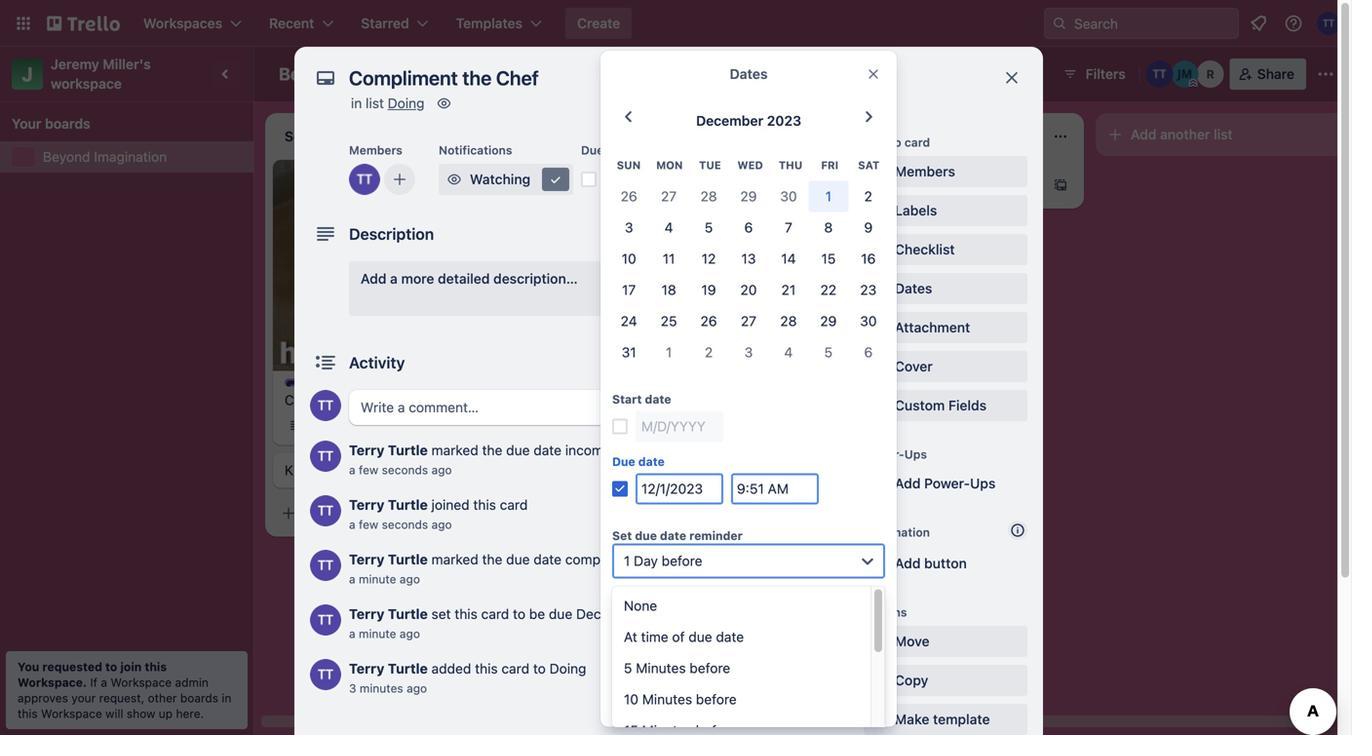 Task type: describe. For each thing, give the bounding box(es) containing it.
add power-ups link
[[864, 468, 1027, 499]]

13 button
[[729, 243, 769, 274]]

1 vertical spatial 26
[[700, 313, 717, 329]]

detailed
[[438, 271, 490, 287]]

filters button
[[1056, 58, 1131, 90]]

create instagram
[[285, 392, 393, 408]]

add another list button
[[1096, 113, 1352, 156]]

1 vertical spatial due
[[612, 455, 635, 468]]

create for create instagram
[[285, 392, 327, 408]]

to up members link
[[890, 135, 901, 149]]

beyond imagination link
[[43, 147, 242, 167]]

0 vertical spatial 28
[[700, 188, 717, 204]]

approves
[[18, 691, 68, 705]]

0 vertical spatial boards
[[45, 116, 90, 132]]

ago inside the terry turtle joined this card a few seconds ago
[[431, 518, 452, 531]]

card up labels
[[898, 177, 927, 193]]

0 horizontal spatial workspace
[[41, 707, 102, 720]]

card inside terry turtle set this card to be due dec 1 at 9:51 am a minute ago
[[481, 606, 509, 622]]

set due date reminder
[[612, 529, 743, 542]]

sm image for move
[[870, 632, 889, 651]]

complete
[[565, 551, 624, 567]]

will inside the reminders will be sent to all members and watchers of this card.
[[683, 588, 703, 604]]

due inside the terry turtle marked the due date incomplete a few seconds ago
[[506, 442, 530, 458]]

fields
[[948, 397, 987, 413]]

this inside the terry turtle joined this card a few seconds ago
[[473, 497, 496, 513]]

4 for 4 button to the top
[[665, 219, 673, 235]]

0 horizontal spatial add a card button
[[273, 498, 491, 529]]

add left more
[[361, 271, 386, 287]]

0 horizontal spatial 5 button
[[689, 212, 729, 243]]

star or unstar board image
[[466, 66, 482, 82]]

dec 1 at 9:51 am
[[612, 171, 720, 187]]

add a more detailed description…
[[361, 271, 578, 287]]

23 button
[[848, 274, 888, 305]]

before for 1 day before
[[662, 553, 702, 569]]

0 vertical spatial add a card
[[858, 177, 927, 193]]

Add time text field
[[731, 473, 819, 504]]

add inside button
[[1131, 126, 1157, 142]]

hide details link
[[745, 347, 846, 378]]

automation
[[864, 525, 930, 539]]

1 right sun
[[641, 171, 647, 187]]

1 vertical spatial 2 button
[[689, 337, 729, 368]]

at inside button
[[651, 171, 664, 187]]

hide details
[[757, 354, 834, 370]]

thoughts
[[581, 169, 635, 182]]

minutes
[[360, 681, 403, 695]]

24 button
[[609, 305, 649, 337]]

card up 24
[[621, 294, 650, 310]]

21 button
[[769, 274, 809, 305]]

at inside terry turtle set this card to be due dec 1 at 9:51 am a minute ago
[[615, 606, 627, 622]]

color: purple, title: none image
[[285, 379, 324, 386]]

none
[[624, 597, 657, 613]]

due right set
[[635, 529, 657, 542]]

1 down the fri
[[825, 188, 832, 204]]

actions
[[864, 605, 907, 619]]

10 minutes before
[[624, 691, 737, 707]]

1 down instagram at the left bottom
[[374, 419, 379, 432]]

add another list
[[1131, 126, 1233, 142]]

9
[[864, 219, 873, 235]]

a few seconds ago link for joined this card
[[349, 518, 452, 531]]

0 vertical spatial 4 button
[[649, 212, 689, 243]]

1 vertical spatial 4 button
[[769, 337, 809, 368]]

15 button
[[809, 243, 848, 274]]

0 horizontal spatial doing
[[388, 95, 425, 111]]

terry turtle marked the due date complete a minute ago
[[349, 551, 624, 586]]

1 horizontal spatial 28 button
[[769, 305, 809, 337]]

0 vertical spatial 5
[[705, 219, 713, 235]]

1 vertical spatial 2
[[705, 344, 713, 360]]

Mark due date as complete checkbox
[[581, 172, 597, 187]]

terry turtle (terryturtle) image down 'kickoff meeting' on the left of page
[[310, 550, 341, 581]]

0 vertical spatial due
[[581, 143, 604, 157]]

members link
[[864, 156, 1027, 187]]

12 button
[[689, 243, 729, 274]]

card down meeting
[[345, 505, 373, 521]]

17
[[622, 282, 636, 298]]

1 vertical spatial of
[[672, 629, 685, 645]]

1 horizontal spatial workspace
[[111, 676, 172, 689]]

1 vertical spatial 26 button
[[689, 305, 729, 337]]

11 button
[[649, 243, 689, 274]]

9 button
[[848, 212, 888, 243]]

0 horizontal spatial 26 button
[[609, 181, 649, 212]]

terry turtle set this card to be due dec 1 at 9:51 am a minute ago
[[349, 606, 682, 640]]

1 horizontal spatial 27 button
[[729, 305, 769, 337]]

kickoff
[[285, 462, 329, 478]]

turtle for added this card to doing
[[388, 660, 428, 677]]

1 vertical spatial add a card button
[[550, 287, 768, 318]]

copy
[[895, 672, 928, 688]]

marked for marked the due date complete
[[431, 551, 478, 567]]

your boards with 1 items element
[[12, 112, 232, 135]]

terry turtle (terryturtle) image up the terry turtle marked the due date incomplete a few seconds ago
[[491, 414, 515, 437]]

joined
[[431, 497, 470, 513]]

sun
[[617, 159, 641, 171]]

0 vertical spatial members
[[349, 143, 403, 157]]

save button
[[612, 637, 885, 668]]

terry turtle (terryturtle) image right "open information menu" icon
[[1317, 12, 1340, 35]]

list inside button
[[1214, 126, 1233, 142]]

5 minutes before
[[624, 660, 730, 676]]

this inside terry turtle added this card to doing 3 minutes ago
[[475, 660, 498, 677]]

card up members link
[[904, 135, 930, 149]]

to inside the reminders will be sent to all members and watchers of this card.
[[757, 588, 770, 604]]

1 horizontal spatial 28
[[780, 313, 797, 329]]

sm image inside cover link
[[870, 357, 889, 376]]

0 horizontal spatial beyond imagination
[[43, 149, 167, 165]]

add down kickoff
[[304, 505, 330, 521]]

in list doing
[[351, 95, 425, 111]]

remove button
[[612, 676, 885, 707]]

add down power-ups at the right of the page
[[895, 475, 921, 491]]

date down card.
[[716, 629, 744, 645]]

1 horizontal spatial 1 button
[[809, 181, 848, 212]]

sent
[[726, 588, 753, 604]]

add button button
[[864, 548, 1027, 579]]

this inside terry turtle set this card to be due dec 1 at 9:51 am a minute ago
[[455, 606, 478, 622]]

december
[[696, 113, 763, 129]]

0 horizontal spatial add a card
[[304, 505, 373, 521]]

6 for the topmost 6 button
[[744, 219, 753, 235]]

0 vertical spatial dates
[[730, 66, 768, 82]]

3 for bottommost 3 button
[[744, 344, 753, 360]]

4 for bottom 4 button
[[784, 344, 793, 360]]

add down sat
[[858, 177, 884, 193]]

the for marked the due date complete
[[482, 551, 502, 567]]

dec for dec 1 at 9:51 am
[[612, 171, 637, 187]]

few inside the terry turtle joined this card a few seconds ago
[[359, 518, 378, 531]]

thu
[[779, 159, 803, 171]]

if
[[90, 676, 98, 689]]

1 horizontal spatial 5 button
[[809, 337, 848, 368]]

added
[[431, 660, 471, 677]]

r
[[1206, 67, 1214, 81]]

M/D/YYYY text field
[[636, 411, 723, 442]]

sat
[[858, 159, 880, 171]]

start date
[[612, 392, 671, 406]]

1 horizontal spatial 2
[[864, 188, 872, 204]]

set
[[431, 606, 451, 622]]

1 vertical spatial 1 button
[[649, 337, 689, 368]]

be inside the reminders will be sent to all members and watchers of this card.
[[707, 588, 723, 604]]

terry for marked the due date incomplete
[[349, 442, 384, 458]]

create for create
[[577, 15, 620, 31]]

terry turtle (terryturtle) image left r
[[1146, 60, 1173, 88]]

primary element
[[0, 0, 1352, 47]]

members inside members link
[[895, 163, 955, 179]]

request,
[[99, 691, 144, 705]]

doing link
[[388, 95, 425, 111]]

labels
[[895, 202, 937, 218]]

0 vertical spatial 30 button
[[769, 181, 809, 212]]

minute inside terry turtle set this card to be due dec 1 at 9:51 am a minute ago
[[359, 627, 396, 640]]

31 button
[[609, 337, 649, 368]]

0 vertical spatial list
[[366, 95, 384, 111]]

more
[[401, 271, 434, 287]]

create instagram link
[[285, 390, 511, 410]]

3 for top 3 button
[[625, 219, 633, 235]]

0 vertical spatial due date
[[581, 143, 632, 157]]

Board name text field
[[269, 58, 455, 90]]

10 button
[[609, 243, 649, 274]]

add inside button
[[895, 555, 921, 571]]

compliment the chef
[[561, 224, 695, 240]]

seconds inside the terry turtle joined this card a few seconds ago
[[382, 518, 428, 531]]

will inside the if a workspace admin approves your request, other boards in this workspace will show up here.
[[105, 707, 123, 720]]

sm image for watching
[[445, 170, 464, 189]]

join
[[120, 660, 142, 674]]

a few seconds ago link for marked the due date incomplete
[[349, 463, 452, 477]]

terry turtle joined this card a few seconds ago
[[349, 497, 528, 531]]

0 vertical spatial 6 button
[[729, 212, 769, 243]]

1 vertical spatial due date
[[612, 455, 665, 468]]

22
[[820, 282, 837, 298]]

turtle for marked the due date complete
[[388, 551, 428, 567]]

sm image right "doing" "link"
[[434, 94, 454, 113]]

you
[[18, 660, 39, 674]]

close popover image
[[866, 66, 881, 82]]

ago inside terry turtle marked the due date complete a minute ago
[[400, 572, 420, 586]]

3 inside terry turtle added this card to doing 3 minutes ago
[[349, 681, 356, 695]]

make template
[[895, 711, 990, 727]]

incomplete
[[565, 442, 635, 458]]

thinking link
[[561, 179, 788, 199]]

dates inside button
[[895, 280, 932, 296]]

0 horizontal spatial 27 button
[[649, 181, 689, 212]]

1 horizontal spatial 30 button
[[848, 305, 888, 337]]

10 for 10 minutes before
[[624, 691, 639, 707]]

0 horizontal spatial 27
[[661, 188, 677, 204]]

of inside the reminders will be sent to all members and watchers of this card.
[[673, 607, 686, 623]]

instagram
[[330, 392, 393, 408]]

date up sun
[[607, 143, 632, 157]]

to inside terry turtle set this card to be due dec 1 at 9:51 am a minute ago
[[513, 606, 525, 622]]

requested
[[42, 660, 102, 674]]

1 inside checkbox
[[610, 251, 615, 264]]

r button
[[1197, 60, 1224, 88]]

0 vertical spatial in
[[351, 95, 362, 111]]

sm image for copy
[[870, 671, 889, 690]]

terry turtle added this card to doing 3 minutes ago
[[349, 660, 586, 695]]

dec inside terry turtle set this card to be due dec 1 at 9:51 am a minute ago
[[576, 606, 601, 622]]

filters
[[1086, 66, 1126, 82]]

watchers
[[612, 607, 669, 623]]

move link
[[864, 626, 1027, 657]]

automation image
[[1021, 58, 1049, 86]]

a inside the if a workspace admin approves your request, other boards in this workspace will show up here.
[[101, 676, 107, 689]]

move
[[895, 633, 930, 649]]

before for 5 minutes before
[[690, 660, 730, 676]]

1 vertical spatial 27
[[741, 313, 757, 329]]

1 left 'day'
[[624, 553, 630, 569]]

compliment
[[561, 224, 637, 240]]

here.
[[176, 707, 204, 720]]

search image
[[1052, 16, 1067, 31]]

chef
[[665, 224, 695, 240]]

date up m/d/yyyy text box
[[638, 455, 665, 468]]

show menu image
[[1316, 64, 1335, 84]]

minutes for 10
[[642, 691, 692, 707]]

description…
[[493, 271, 578, 287]]

kickoff meeting link
[[285, 461, 511, 480]]

beyond inside board name 'text box'
[[279, 63, 342, 84]]

a inside the terry turtle joined this card a few seconds ago
[[349, 518, 355, 531]]

0 vertical spatial 26
[[621, 188, 637, 204]]

a minute ago link for marked the due date complete
[[349, 572, 420, 586]]

add left "17" button
[[581, 294, 607, 310]]

sm image for labels
[[870, 201, 889, 220]]

dec for dec 1
[[585, 251, 607, 264]]

1 vertical spatial power-
[[924, 475, 970, 491]]

date up 1 day before
[[660, 529, 686, 542]]

mon
[[656, 159, 683, 171]]

terry turtle marked the due date incomplete a few seconds ago
[[349, 442, 635, 477]]

day
[[634, 553, 658, 569]]



Task type: vqa. For each thing, say whether or not it's contained in the screenshot.
"2023"
yes



Task type: locate. For each thing, give the bounding box(es) containing it.
1 vertical spatial create
[[285, 392, 327, 408]]

0 horizontal spatial list
[[366, 95, 384, 111]]

10 down compliment the chef
[[622, 250, 636, 266]]

attachment
[[895, 319, 970, 335]]

6 up '13' on the right
[[744, 219, 753, 235]]

your
[[71, 691, 96, 705]]

3 button up dec 1
[[609, 212, 649, 243]]

watching
[[470, 171, 530, 187]]

marked inside terry turtle marked the due date complete a minute ago
[[431, 551, 478, 567]]

1 vertical spatial marked
[[431, 551, 478, 567]]

1 horizontal spatial add a card
[[581, 294, 650, 310]]

at time of due date
[[624, 629, 744, 645]]

1 horizontal spatial will
[[683, 588, 703, 604]]

1 turtle from the top
[[388, 442, 428, 458]]

0 vertical spatial 26 button
[[609, 181, 649, 212]]

due inside terry turtle marked the due date complete a minute ago
[[506, 551, 530, 567]]

this inside you requested to join this workspace.
[[145, 660, 167, 674]]

minute inside terry turtle marked the due date complete a minute ago
[[359, 572, 396, 586]]

boards down admin
[[180, 691, 218, 705]]

0 vertical spatial beyond imagination
[[279, 63, 445, 84]]

0 vertical spatial 3 button
[[609, 212, 649, 243]]

1 vertical spatial 30 button
[[848, 305, 888, 337]]

28 down create from template… image
[[780, 313, 797, 329]]

1 down 25 button
[[666, 344, 672, 360]]

turtle inside the terry turtle joined this card a few seconds ago
[[388, 497, 428, 513]]

beyond imagination down your boards with 1 items element
[[43, 149, 167, 165]]

terry inside terry turtle set this card to be due dec 1 at 9:51 am a minute ago
[[349, 606, 384, 622]]

0 vertical spatial 10
[[622, 250, 636, 266]]

28 button down tue
[[689, 181, 729, 212]]

date right "start"
[[645, 392, 671, 406]]

turtle inside terry turtle set this card to be due dec 1 at 9:51 am a minute ago
[[388, 606, 428, 622]]

in inside the if a workspace admin approves your request, other boards in this workspace will show up here.
[[222, 691, 231, 705]]

0 horizontal spatial imagination
[[94, 149, 167, 165]]

terry for joined this card
[[349, 497, 384, 513]]

1 vertical spatial minute
[[359, 627, 396, 640]]

ago up joined
[[431, 463, 452, 477]]

dec inside button
[[612, 171, 637, 187]]

labels link
[[864, 195, 1027, 226]]

0 horizontal spatial 30
[[780, 188, 797, 204]]

few right kickoff
[[359, 463, 378, 477]]

2 vertical spatial 5
[[624, 660, 632, 676]]

27 down dec 1 at 9:51 am
[[661, 188, 677, 204]]

a inside the terry turtle marked the due date incomplete a few seconds ago
[[349, 463, 355, 477]]

1 horizontal spatial list
[[1214, 126, 1233, 142]]

copy link
[[864, 665, 1027, 696]]

1 vertical spatial imagination
[[94, 149, 167, 165]]

0 notifications image
[[1247, 12, 1270, 35]]

4 terry from the top
[[349, 606, 384, 622]]

3 turtle from the top
[[388, 551, 428, 567]]

0 horizontal spatial members
[[349, 143, 403, 157]]

thinking
[[561, 181, 615, 197]]

0 horizontal spatial 1 button
[[649, 337, 689, 368]]

2 few from the top
[[359, 518, 378, 531]]

a inside terry turtle set this card to be due dec 1 at 9:51 am a minute ago
[[349, 627, 355, 640]]

terry inside the terry turtle marked the due date incomplete a few seconds ago
[[349, 442, 384, 458]]

imagination
[[346, 63, 445, 84], [94, 149, 167, 165]]

1 horizontal spatial create
[[577, 15, 620, 31]]

open information menu image
[[1284, 14, 1303, 33]]

1 vertical spatial be
[[529, 606, 545, 622]]

4 turtle from the top
[[388, 606, 428, 622]]

checklist link
[[864, 234, 1027, 265]]

turtle down kickoff meeting link
[[388, 497, 428, 513]]

5 right hide
[[824, 344, 833, 360]]

0 vertical spatial 30
[[780, 188, 797, 204]]

18 button
[[649, 274, 689, 305]]

in down board name 'text box'
[[351, 95, 362, 111]]

1 horizontal spatial 30
[[860, 313, 877, 329]]

turtle for joined this card
[[388, 497, 428, 513]]

5 turtle from the top
[[388, 660, 428, 677]]

sm image inside move link
[[870, 632, 889, 651]]

20 button
[[729, 274, 769, 305]]

the inside terry turtle marked the due date complete a minute ago
[[482, 551, 502, 567]]

due inside terry turtle set this card to be due dec 1 at 9:51 am a minute ago
[[549, 606, 572, 622]]

card
[[904, 135, 930, 149], [898, 177, 927, 193], [621, 294, 650, 310], [500, 497, 528, 513], [345, 505, 373, 521], [481, 606, 509, 622], [501, 660, 529, 677]]

None text field
[[339, 60, 983, 96]]

0 vertical spatial 6
[[744, 219, 753, 235]]

0 horizontal spatial 28 button
[[689, 181, 729, 212]]

terry up meeting
[[349, 442, 384, 458]]

12
[[702, 250, 716, 266]]

26 button down 19
[[689, 305, 729, 337]]

sm image
[[434, 94, 454, 113], [546, 170, 565, 189], [870, 240, 889, 259], [870, 357, 889, 376]]

create inside button
[[577, 15, 620, 31]]

date inside terry turtle marked the due date complete a minute ago
[[534, 551, 562, 567]]

to inside terry turtle added this card to doing 3 minutes ago
[[533, 660, 546, 677]]

0 horizontal spatial 29 button
[[729, 181, 769, 212]]

1 vertical spatial 5
[[824, 344, 833, 360]]

1 horizontal spatial 26 button
[[689, 305, 729, 337]]

1 vertical spatial 6
[[864, 344, 873, 360]]

board link
[[529, 58, 612, 90]]

terry for marked the due date complete
[[349, 551, 384, 567]]

a few seconds ago link down joined
[[349, 518, 452, 531]]

0 vertical spatial 29 button
[[729, 181, 769, 212]]

terry left set
[[349, 606, 384, 622]]

this inside the if a workspace admin approves your request, other boards in this workspace will show up here.
[[18, 707, 38, 720]]

doing
[[388, 95, 425, 111], [549, 660, 586, 677]]

due date up m/d/yyyy text box
[[612, 455, 665, 468]]

reminders
[[612, 588, 679, 604]]

marked for marked the due date incomplete
[[431, 442, 478, 458]]

1 horizontal spatial boards
[[180, 691, 218, 705]]

add up sat
[[864, 135, 887, 149]]

am inside button
[[699, 171, 720, 187]]

of right time on the left
[[672, 629, 685, 645]]

terry down meeting
[[349, 497, 384, 513]]

1 vertical spatial the
[[482, 442, 502, 458]]

1 vertical spatial 5 button
[[809, 337, 848, 368]]

sm image for make template
[[870, 710, 889, 729]]

1
[[641, 171, 647, 187], [825, 188, 832, 204], [610, 251, 615, 264], [666, 344, 672, 360], [335, 419, 341, 432], [374, 419, 379, 432], [624, 553, 630, 569], [605, 606, 611, 622]]

0 vertical spatial 28 button
[[689, 181, 729, 212]]

sm image inside watching button
[[546, 170, 565, 189]]

0 horizontal spatial at
[[615, 606, 627, 622]]

2 vertical spatial dec
[[576, 606, 601, 622]]

1 vertical spatial in
[[222, 691, 231, 705]]

turtle for marked the due date incomplete
[[388, 442, 428, 458]]

minute up minutes at the bottom left of the page
[[359, 627, 396, 640]]

29 button down the wed
[[729, 181, 769, 212]]

11
[[663, 250, 675, 266]]

power ups image
[[994, 66, 1010, 82]]

terry inside terry turtle marked the due date complete a minute ago
[[349, 551, 384, 567]]

9:51 inside button
[[667, 171, 695, 187]]

workspace
[[51, 76, 122, 92]]

dec inside checkbox
[[585, 251, 607, 264]]

19 button
[[689, 274, 729, 305]]

minutes down time on the left
[[636, 660, 686, 676]]

3 terry from the top
[[349, 551, 384, 567]]

4 down create from template… image
[[784, 344, 793, 360]]

1 down compliment
[[610, 251, 615, 264]]

1 vertical spatial create from template… image
[[499, 505, 515, 521]]

beyond imagination up in list doing
[[279, 63, 445, 84]]

7
[[785, 219, 792, 235]]

the for marked the due date incomplete
[[482, 442, 502, 458]]

1 seconds from the top
[[382, 463, 428, 477]]

1 vertical spatial 30
[[860, 313, 877, 329]]

1 a few seconds ago link from the top
[[349, 463, 452, 477]]

be inside terry turtle set this card to be due dec 1 at 9:51 am a minute ago
[[529, 606, 545, 622]]

will down request,
[[105, 707, 123, 720]]

custom fields
[[895, 397, 987, 413]]

the inside the terry turtle marked the due date incomplete a few seconds ago
[[482, 442, 502, 458]]

5 terry from the top
[[349, 660, 384, 677]]

16 button
[[848, 243, 888, 274]]

21
[[781, 282, 796, 298]]

1 horizontal spatial 29 button
[[809, 305, 848, 337]]

0 horizontal spatial will
[[105, 707, 123, 720]]

few down meeting
[[359, 518, 378, 531]]

ago down joined
[[431, 518, 452, 531]]

admin
[[175, 676, 209, 689]]

5 button
[[689, 212, 729, 243], [809, 337, 848, 368]]

to left the "join"
[[105, 660, 117, 674]]

share
[[1257, 66, 1295, 82]]

0 horizontal spatial 3 button
[[609, 212, 649, 243]]

terry inside terry turtle added this card to doing 3 minutes ago
[[349, 660, 384, 677]]

turtle up kickoff meeting link
[[388, 442, 428, 458]]

add a card down 'kickoff meeting' on the left of page
[[304, 505, 373, 521]]

the left chef at the top
[[641, 224, 662, 240]]

card down terry turtle set this card to be due dec 1 at 9:51 am a minute ago
[[501, 660, 529, 677]]

date left incomplete
[[534, 442, 562, 458]]

create from template… image
[[776, 294, 792, 310]]

ago up the 3 minutes ago link
[[400, 627, 420, 640]]

tue
[[699, 159, 721, 171]]

13
[[741, 250, 756, 266]]

0 vertical spatial be
[[707, 588, 723, 604]]

0 vertical spatial 1 button
[[809, 181, 848, 212]]

this right the "join"
[[145, 660, 167, 674]]

1 horizontal spatial 4
[[784, 344, 793, 360]]

1 minute from the top
[[359, 572, 396, 586]]

card down terry turtle marked the due date complete a minute ago on the bottom
[[481, 606, 509, 622]]

sm image inside the labels link
[[870, 201, 889, 220]]

be
[[707, 588, 723, 604], [529, 606, 545, 622]]

sm image inside members link
[[870, 162, 889, 181]]

1 horizontal spatial 2 button
[[848, 181, 888, 212]]

if a workspace admin approves your request, other boards in this workspace will show up here.
[[18, 676, 231, 720]]

save
[[733, 644, 764, 660]]

0 horizontal spatial power-
[[864, 447, 904, 461]]

1 vertical spatial 29
[[820, 313, 837, 329]]

26 button
[[609, 181, 649, 212], [689, 305, 729, 337]]

turtle inside terry turtle added this card to doing 3 minutes ago
[[388, 660, 428, 677]]

am inside terry turtle set this card to be due dec 1 at 9:51 am a minute ago
[[661, 606, 682, 622]]

sm image inside make template link
[[870, 710, 889, 729]]

create from template… image for the rightmost add a card button
[[1053, 177, 1068, 193]]

terry inside the terry turtle joined this card a few seconds ago
[[349, 497, 384, 513]]

due down complete
[[549, 606, 572, 622]]

3 left minutes at the bottom left of the page
[[349, 681, 356, 695]]

1 horizontal spatial beyond
[[279, 63, 342, 84]]

workspace visible image
[[501, 66, 517, 82]]

0 vertical spatial 2 button
[[848, 181, 888, 212]]

2 horizontal spatial 3
[[744, 344, 753, 360]]

0 horizontal spatial 3
[[349, 681, 356, 695]]

due date
[[581, 143, 632, 157], [612, 455, 665, 468]]

2 turtle from the top
[[388, 497, 428, 513]]

2 marked from the top
[[431, 551, 478, 567]]

1 horizontal spatial 6
[[864, 344, 873, 360]]

due
[[581, 143, 604, 157], [612, 455, 635, 468]]

0 vertical spatial of
[[673, 607, 686, 623]]

turtle for set this card to be due dec 1 at 9:51 am
[[388, 606, 428, 622]]

ago inside the terry turtle marked the due date incomplete a few seconds ago
[[431, 463, 452, 477]]

1 vertical spatial 9:51
[[631, 606, 658, 622]]

terry for set this card to be due dec 1 at 9:51 am
[[349, 606, 384, 622]]

1 vertical spatial 3 button
[[729, 337, 769, 368]]

29 for the left 29 button
[[740, 188, 757, 204]]

1 marked from the top
[[431, 442, 478, 458]]

time
[[641, 629, 668, 645]]

1 vertical spatial 29 button
[[809, 305, 848, 337]]

1 inside terry turtle set this card to be due dec 1 at 9:51 am a minute ago
[[605, 606, 611, 622]]

ago inside terry turtle set this card to be due dec 1 at 9:51 am a minute ago
[[400, 627, 420, 640]]

sm image for members
[[870, 162, 889, 181]]

9:51 inside terry turtle set this card to be due dec 1 at 9:51 am a minute ago
[[631, 606, 658, 622]]

2 down sat
[[864, 188, 872, 204]]

and
[[854, 588, 877, 604]]

dec 1 at 9:51 am button
[[600, 164, 751, 195]]

1 horizontal spatial am
[[699, 171, 720, 187]]

this up at time of due date
[[690, 607, 712, 623]]

beyond inside beyond imagination link
[[43, 149, 90, 165]]

dec down compliment
[[585, 251, 607, 264]]

date left complete
[[534, 551, 562, 567]]

2 a minute ago link from the top
[[349, 627, 420, 640]]

dates
[[730, 66, 768, 82], [895, 280, 932, 296]]

Write a comment text field
[[349, 390, 848, 425]]

custom fields button
[[864, 396, 1027, 415]]

back to home image
[[47, 8, 120, 39]]

terry up minutes at the bottom left of the page
[[349, 660, 384, 677]]

sm image
[[870, 162, 889, 181], [445, 170, 464, 189], [870, 201, 889, 220], [870, 632, 889, 651], [870, 671, 889, 690], [870, 710, 889, 729]]

sm image inside watching button
[[445, 170, 464, 189]]

workspace.
[[18, 676, 87, 689]]

1 vertical spatial workspace
[[41, 707, 102, 720]]

a minute ago link up minutes at the bottom left of the page
[[349, 627, 420, 640]]

6 for the bottommost 6 button
[[864, 344, 873, 360]]

sm image down add to card
[[870, 162, 889, 181]]

board
[[562, 66, 600, 82]]

beyond imagination inside board name 'text box'
[[279, 63, 445, 84]]

10 for 10
[[622, 250, 636, 266]]

0 vertical spatial ups
[[904, 447, 927, 461]]

2 terry from the top
[[349, 497, 384, 513]]

custom
[[895, 397, 945, 413]]

1 horizontal spatial doing
[[549, 660, 586, 677]]

1 vertical spatial 6 button
[[848, 337, 888, 368]]

at
[[624, 629, 637, 645]]

Search field
[[1067, 9, 1238, 38]]

18
[[661, 282, 676, 298]]

1 horizontal spatial 4 button
[[769, 337, 809, 368]]

1 vertical spatial a few seconds ago link
[[349, 518, 452, 531]]

minutes down '5 minutes before'
[[642, 691, 692, 707]]

0 horizontal spatial in
[[222, 691, 231, 705]]

card down the terry turtle marked the due date incomplete a few seconds ago
[[500, 497, 528, 513]]

0 vertical spatial a few seconds ago link
[[349, 463, 452, 477]]

card inside the terry turtle joined this card a few seconds ago
[[500, 497, 528, 513]]

due down "write a comment" text box
[[612, 455, 635, 468]]

to left all
[[757, 588, 770, 604]]

marked inside the terry turtle marked the due date incomplete a few seconds ago
[[431, 442, 478, 458]]

last month image
[[617, 105, 640, 129]]

rubyanndersson (rubyanndersson) image
[[1197, 60, 1224, 88]]

0 vertical spatial 3
[[625, 219, 633, 235]]

3 minutes ago link
[[349, 681, 427, 695]]

turtle inside the terry turtle marked the due date incomplete a few seconds ago
[[388, 442, 428, 458]]

0 horizontal spatial create
[[285, 392, 327, 408]]

2 minute from the top
[[359, 627, 396, 640]]

25 button
[[649, 305, 689, 337]]

of
[[673, 607, 686, 623], [672, 629, 685, 645]]

0 horizontal spatial 4 button
[[649, 212, 689, 243]]

27
[[661, 188, 677, 204], [741, 313, 757, 329]]

dec left watchers
[[576, 606, 601, 622]]

1 down create instagram
[[335, 419, 341, 432]]

0 vertical spatial 5 button
[[689, 212, 729, 243]]

will up at time of due date
[[683, 588, 703, 604]]

1 vertical spatial 28
[[780, 313, 797, 329]]

sm image inside the copy link
[[870, 671, 889, 690]]

create from template… image for add a card button to the left
[[499, 505, 515, 521]]

before down '5 minutes before'
[[696, 691, 737, 707]]

remove
[[723, 683, 774, 699]]

9:51 left tue
[[667, 171, 695, 187]]

terry for added this card to doing
[[349, 660, 384, 677]]

this inside the reminders will be sent to all members and watchers of this card.
[[690, 607, 712, 623]]

a minute ago link down the terry turtle joined this card a few seconds ago
[[349, 572, 420, 586]]

terry turtle (terryturtle) image
[[349, 164, 380, 195], [768, 246, 792, 269], [310, 390, 341, 421], [310, 441, 341, 472], [310, 495, 341, 526], [310, 604, 341, 636], [310, 659, 341, 690]]

button
[[924, 555, 967, 571]]

2 down 19 'button'
[[705, 344, 713, 360]]

0 horizontal spatial 5
[[624, 660, 632, 676]]

26 down thoughts
[[621, 188, 637, 204]]

meeting
[[332, 462, 383, 478]]

sm image left cover
[[870, 357, 889, 376]]

members up add members to card 'icon'
[[349, 143, 403, 157]]

1 horizontal spatial ups
[[970, 475, 996, 491]]

1 few from the top
[[359, 463, 378, 477]]

4 button
[[649, 212, 689, 243], [769, 337, 809, 368]]

turtle
[[388, 442, 428, 458], [388, 497, 428, 513], [388, 551, 428, 567], [388, 606, 428, 622], [388, 660, 428, 677]]

terry turtle (terryturtle) image
[[1317, 12, 1340, 35], [1146, 60, 1173, 88], [491, 414, 515, 437], [310, 550, 341, 581]]

6 left cover
[[864, 344, 873, 360]]

members up labels
[[895, 163, 955, 179]]

power-ups
[[864, 447, 927, 461]]

jeremy miller (jeremymiller198) image
[[1171, 60, 1199, 88]]

the up terry turtle set this card to be due dec 1 at 9:51 am a minute ago
[[482, 551, 502, 567]]

create from template… image
[[1053, 177, 1068, 193], [499, 505, 515, 521]]

members
[[791, 588, 850, 604]]

imagination inside beyond imagination link
[[94, 149, 167, 165]]

M/D/YYYY text field
[[636, 473, 723, 504]]

0 vertical spatial minutes
[[636, 660, 686, 676]]

color: bold red, title: "thoughts" element
[[561, 168, 635, 182]]

2023
[[767, 113, 801, 129]]

1 vertical spatial add a card
[[581, 294, 650, 310]]

beyond imagination
[[279, 63, 445, 84], [43, 149, 167, 165]]

watching button
[[439, 164, 573, 195]]

a few seconds ago link
[[349, 463, 452, 477], [349, 518, 452, 531]]

2 vertical spatial 3
[[349, 681, 356, 695]]

of up at time of due date
[[673, 607, 686, 623]]

Dec 1 checkbox
[[561, 246, 621, 269]]

0 horizontal spatial 29
[[740, 188, 757, 204]]

1 horizontal spatial due
[[612, 455, 635, 468]]

26 button down sun
[[609, 181, 649, 212]]

sm image left labels
[[870, 201, 889, 220]]

at up at
[[615, 606, 627, 622]]

next month image
[[857, 105, 881, 129]]

turtle inside terry turtle marked the due date complete a minute ago
[[388, 551, 428, 567]]

2 seconds from the top
[[382, 518, 428, 531]]

am right mon
[[699, 171, 720, 187]]

imagination inside board name 'text box'
[[346, 63, 445, 84]]

doing inside terry turtle added this card to doing 3 minutes ago
[[549, 660, 586, 677]]

1 vertical spatial ups
[[970, 475, 996, 491]]

add down 'automation'
[[895, 555, 921, 571]]

compliment the chef link
[[561, 222, 788, 242]]

create down "color: purple, title: none" icon
[[285, 392, 327, 408]]

6 button up '13' on the right
[[729, 212, 769, 243]]

hide
[[757, 354, 786, 370]]

2 vertical spatial the
[[482, 551, 502, 567]]

sm image left mark due date as complete option
[[546, 170, 565, 189]]

0 vertical spatial marked
[[431, 442, 478, 458]]

a inside terry turtle marked the due date complete a minute ago
[[349, 572, 355, 586]]

other
[[148, 691, 177, 705]]

card inside terry turtle added this card to doing 3 minutes ago
[[501, 660, 529, 677]]

29 for rightmost 29 button
[[820, 313, 837, 329]]

3 left hide
[[744, 344, 753, 360]]

dates button
[[864, 273, 1027, 304]]

2 a few seconds ago link from the top
[[349, 518, 452, 531]]

your boards
[[12, 116, 90, 132]]

date inside the terry turtle marked the due date incomplete a few seconds ago
[[534, 442, 562, 458]]

add a card up 24
[[581, 294, 650, 310]]

19
[[701, 282, 716, 298]]

before for 10 minutes before
[[696, 691, 737, 707]]

thoughts thinking
[[561, 169, 635, 197]]

due left incomplete
[[506, 442, 530, 458]]

add members to card image
[[392, 170, 407, 189]]

boards inside the if a workspace admin approves your request, other boards in this workspace will show up here.
[[180, 691, 218, 705]]

notifications
[[439, 143, 512, 157]]

dates down checklist
[[895, 280, 932, 296]]

few inside the terry turtle marked the due date incomplete a few seconds ago
[[359, 463, 378, 477]]

ups inside add power-ups link
[[970, 475, 996, 491]]

due up '5 minutes before'
[[689, 629, 712, 645]]

card.
[[716, 607, 748, 623]]

sm image down the 'actions'
[[870, 632, 889, 651]]

29 down '22' button
[[820, 313, 837, 329]]

24
[[621, 313, 637, 329]]

2 horizontal spatial 5
[[824, 344, 833, 360]]

ago
[[431, 463, 452, 477], [431, 518, 452, 531], [400, 572, 420, 586], [400, 627, 420, 640], [407, 681, 427, 695]]

26 down 19 'button'
[[700, 313, 717, 329]]

1 terry from the top
[[349, 442, 384, 458]]

due up terry turtle set this card to be due dec 1 at 9:51 am a minute ago
[[506, 551, 530, 567]]

sm image left copy
[[870, 671, 889, 690]]

0 vertical spatial the
[[641, 224, 662, 240]]

1 horizontal spatial dates
[[895, 280, 932, 296]]

this right added
[[475, 660, 498, 677]]

0 vertical spatial doing
[[388, 95, 425, 111]]

10
[[622, 250, 636, 266], [624, 691, 639, 707]]

sm image inside checklist link
[[870, 240, 889, 259]]

minutes for 5
[[636, 660, 686, 676]]

2 horizontal spatial add a card button
[[827, 170, 1045, 201]]

10 inside button
[[622, 250, 636, 266]]

0 vertical spatial seconds
[[382, 463, 428, 477]]

ago inside terry turtle added this card to doing 3 minutes ago
[[407, 681, 427, 695]]

0 horizontal spatial create from template… image
[[499, 505, 515, 521]]

15
[[821, 250, 836, 266]]

2 button down 19 'button'
[[689, 337, 729, 368]]

a minute ago link for set this card to be due dec 1 at 9:51 am
[[349, 627, 420, 640]]

attachment button
[[864, 312, 1027, 343]]

make template link
[[864, 704, 1027, 735]]

seconds inside the terry turtle marked the due date incomplete a few seconds ago
[[382, 463, 428, 477]]

j
[[22, 62, 33, 85]]

1 horizontal spatial at
[[651, 171, 664, 187]]

to inside you requested to join this workspace.
[[105, 660, 117, 674]]

1 a minute ago link from the top
[[349, 572, 420, 586]]

29
[[740, 188, 757, 204], [820, 313, 837, 329]]

1 vertical spatial doing
[[549, 660, 586, 677]]

1 button up 8 at the right of the page
[[809, 181, 848, 212]]

5 button up 12
[[689, 212, 729, 243]]

16
[[861, 250, 876, 266]]

29 button
[[729, 181, 769, 212], [809, 305, 848, 337]]

0 vertical spatial few
[[359, 463, 378, 477]]



